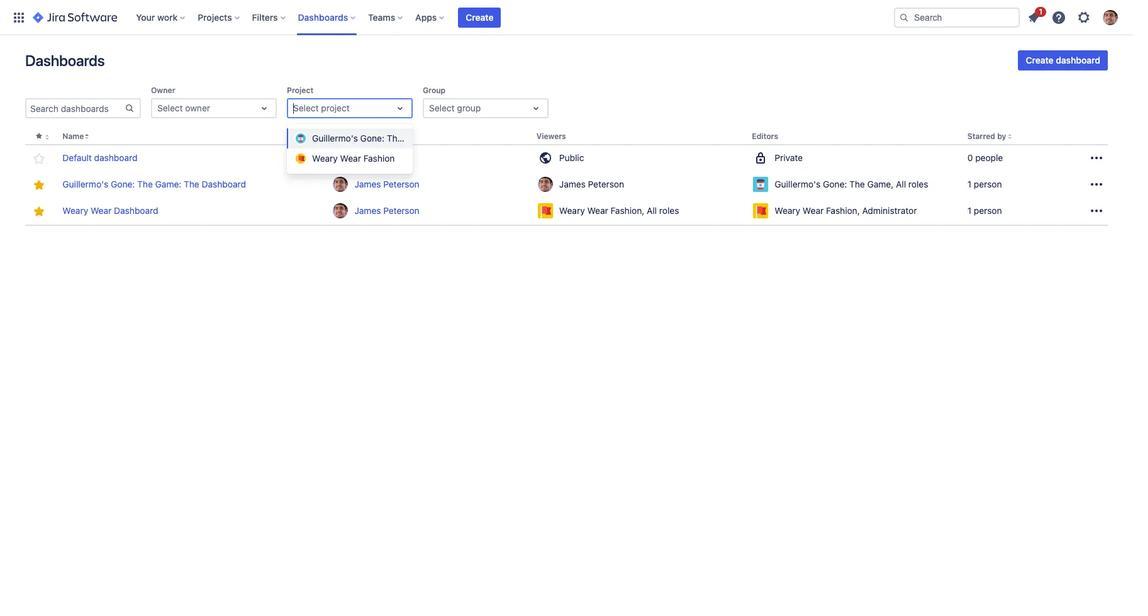 Task type: describe. For each thing, give the bounding box(es) containing it.
guillermo's for guillermo's gone: the game, all roles
[[775, 179, 821, 190]]

name button
[[63, 132, 84, 141]]

dashboard for default dashboard
[[94, 152, 138, 163]]

select for select group
[[429, 103, 455, 113]]

guillermo's gone: the game: the dashboard link
[[63, 178, 246, 191]]

0 horizontal spatial roles
[[659, 205, 679, 216]]

james peterson for james
[[355, 179, 420, 190]]

private
[[775, 152, 803, 163]]

open image
[[393, 101, 408, 116]]

open image for group
[[529, 101, 544, 116]]

peterson for weary
[[383, 205, 420, 216]]

0 people
[[968, 152, 1003, 163]]

wear for weary wear dashboard
[[91, 205, 112, 216]]

0 horizontal spatial all
[[647, 205, 657, 216]]

your profile and settings image
[[1103, 10, 1118, 25]]

name
[[63, 132, 84, 141]]

wear for weary wear fashion, all roles
[[587, 205, 608, 216]]

Owner text field
[[157, 102, 160, 115]]

your work
[[136, 12, 178, 22]]

gone: for game
[[360, 133, 384, 143]]

more image
[[1089, 150, 1104, 166]]

projects
[[198, 12, 232, 22]]

weary for weary wear dashboard
[[63, 205, 88, 216]]

dashboard for create dashboard
[[1056, 55, 1101, 65]]

work
[[157, 12, 178, 22]]

group
[[423, 86, 446, 95]]

fashion, for all
[[611, 205, 645, 216]]

guillermo's gone: the game: the dashboard
[[63, 179, 246, 190]]

people
[[976, 152, 1003, 163]]

weary for weary wear fashion
[[312, 153, 338, 164]]

0 vertical spatial roles
[[909, 179, 928, 190]]

select owner
[[157, 103, 210, 113]]

wear for weary wear fashion
[[340, 153, 361, 164]]

open image for owner
[[257, 101, 272, 116]]

gone: for game,
[[823, 179, 847, 190]]

0 vertical spatial 1
[[1039, 7, 1043, 16]]

notifications image
[[1026, 10, 1041, 25]]

public
[[559, 152, 584, 163]]

person for weary wear fashion, administrator
[[974, 205, 1002, 216]]

your work button
[[132, 7, 190, 27]]

Search field
[[894, 7, 1020, 27]]

create button
[[458, 7, 501, 27]]

the for guillermo's gone: the game, all roles
[[850, 179, 865, 190]]

james for weary
[[355, 205, 381, 216]]

teams button
[[364, 7, 408, 27]]

james peterson for weary
[[355, 205, 420, 216]]

dashboard inside the weary wear dashboard link
[[114, 205, 158, 216]]

1 for guillermo's gone: the game, all roles
[[968, 179, 972, 190]]

project
[[287, 86, 313, 95]]

select for select owner
[[157, 103, 183, 113]]

the for guillermo's gone: the game
[[387, 133, 402, 143]]

weary for weary wear fashion, all roles
[[559, 205, 585, 216]]

guillermo's gone: the game
[[312, 133, 429, 143]]

game,
[[867, 179, 894, 190]]

create dashboard
[[1026, 55, 1101, 65]]

0 horizontal spatial owner
[[151, 86, 175, 95]]

settings image
[[1077, 10, 1092, 25]]

starred by button
[[968, 132, 1007, 141]]

1 vertical spatial dashboards
[[25, 52, 105, 69]]

by
[[998, 132, 1007, 141]]

teams
[[368, 12, 395, 22]]

more image for guillermo's gone: the game, all roles
[[1089, 177, 1104, 192]]

star guillermo's gone: the game: the dashboard image
[[31, 178, 46, 193]]

james peterson link for weary wear fashion, all roles
[[332, 202, 527, 220]]

1 for weary wear fashion, administrator
[[968, 205, 972, 216]]

create for create
[[466, 12, 494, 22]]



Task type: vqa. For each thing, say whether or not it's contained in the screenshot.
Cancel
no



Task type: locate. For each thing, give the bounding box(es) containing it.
owner up "weary wear fashion"
[[332, 132, 356, 141]]

create right apps dropdown button
[[466, 12, 494, 22]]

wear for weary wear fashion, administrator
[[803, 205, 824, 216]]

1 horizontal spatial dashboards
[[298, 12, 348, 22]]

1 vertical spatial create
[[1026, 55, 1054, 65]]

owner button
[[332, 132, 356, 141]]

2 fashion, from the left
[[826, 205, 860, 216]]

1 horizontal spatial create
[[1026, 55, 1054, 65]]

owner
[[185, 103, 210, 113]]

0 horizontal spatial dashboard
[[94, 152, 138, 163]]

guillermo's down private
[[775, 179, 821, 190]]

0 vertical spatial all
[[896, 179, 906, 190]]

group
[[457, 103, 481, 113]]

guillermo's
[[312, 133, 358, 143], [63, 179, 108, 190], [775, 179, 821, 190]]

open image up viewers
[[529, 101, 544, 116]]

0 vertical spatial dashboard
[[1056, 55, 1101, 65]]

1 horizontal spatial roles
[[909, 179, 928, 190]]

0 vertical spatial owner
[[151, 86, 175, 95]]

1 vertical spatial 1 person
[[968, 205, 1002, 216]]

select down group
[[429, 103, 455, 113]]

dashboard down the settings 'icon' at the right
[[1056, 55, 1101, 65]]

guillermo's gone: the game, all roles
[[775, 179, 928, 190]]

dashboards up search dashboards text field
[[25, 52, 105, 69]]

peterson for james
[[383, 179, 420, 190]]

Search dashboards text field
[[26, 99, 125, 117]]

1 vertical spatial person
[[974, 205, 1002, 216]]

game
[[405, 133, 429, 143]]

gone: up weary wear fashion, administrator
[[823, 179, 847, 190]]

game:
[[155, 179, 181, 190]]

default dashboard link
[[63, 152, 138, 164]]

create
[[466, 12, 494, 22], [1026, 55, 1054, 65]]

open image
[[257, 101, 272, 116], [529, 101, 544, 116]]

0 vertical spatial 1 person
[[968, 179, 1002, 190]]

james peterson link for james peterson
[[332, 176, 527, 193]]

weary for weary wear fashion, administrator
[[775, 205, 801, 216]]

select left owner
[[157, 103, 183, 113]]

select down project
[[293, 103, 319, 113]]

1 vertical spatial dashboard
[[114, 205, 158, 216]]

create inside button
[[466, 12, 494, 22]]

0 horizontal spatial fashion,
[[611, 205, 645, 216]]

default
[[63, 152, 92, 163]]

1 james peterson link from the top
[[332, 176, 527, 193]]

1 horizontal spatial dashboard
[[1056, 55, 1101, 65]]

guillermo's down default
[[63, 179, 108, 190]]

weary
[[312, 153, 338, 164], [63, 205, 88, 216], [559, 205, 585, 216], [775, 205, 801, 216]]

james peterson
[[355, 179, 420, 190], [559, 179, 624, 190], [355, 205, 420, 216]]

select project
[[293, 103, 350, 113]]

0 vertical spatial dashboards
[[298, 12, 348, 22]]

1 horizontal spatial dashboard
[[202, 179, 246, 190]]

the left game
[[387, 133, 402, 143]]

0 horizontal spatial dashboards
[[25, 52, 105, 69]]

2 1 person from the top
[[968, 205, 1002, 216]]

2 open image from the left
[[529, 101, 544, 116]]

more image
[[1089, 177, 1104, 192], [1089, 203, 1104, 218]]

more image for weary wear fashion, administrator
[[1089, 203, 1104, 218]]

editors
[[752, 132, 778, 141]]

1 fashion, from the left
[[611, 205, 645, 216]]

1 horizontal spatial guillermo's
[[312, 133, 358, 143]]

1 horizontal spatial open image
[[529, 101, 544, 116]]

3 select from the left
[[429, 103, 455, 113]]

your
[[136, 12, 155, 22]]

primary element
[[8, 0, 894, 35]]

guillermo's up "weary wear fashion"
[[312, 133, 358, 143]]

the for guillermo's gone: the game: the dashboard
[[137, 179, 153, 190]]

james
[[355, 179, 381, 190], [559, 179, 586, 190], [355, 205, 381, 216]]

dashboard right default
[[94, 152, 138, 163]]

apps button
[[412, 7, 450, 27]]

viewers
[[537, 132, 566, 141]]

1
[[1039, 7, 1043, 16], [968, 179, 972, 190], [968, 205, 972, 216]]

2 horizontal spatial gone:
[[823, 179, 847, 190]]

person
[[974, 179, 1002, 190], [974, 205, 1002, 216]]

fashion, for administrator
[[826, 205, 860, 216]]

1 person from the top
[[974, 179, 1002, 190]]

1 vertical spatial owner
[[332, 132, 356, 141]]

dashboard right game:
[[202, 179, 246, 190]]

apps
[[415, 12, 437, 22]]

weary down private
[[775, 205, 801, 216]]

owner
[[151, 86, 175, 95], [332, 132, 356, 141]]

1 vertical spatial 1
[[968, 179, 972, 190]]

create for create dashboard
[[1026, 55, 1054, 65]]

0 horizontal spatial open image
[[257, 101, 272, 116]]

all
[[896, 179, 906, 190], [647, 205, 657, 216]]

dashboard inside button
[[1056, 55, 1101, 65]]

dashboards details element
[[25, 128, 1108, 226]]

0
[[968, 152, 973, 163]]

select for select project
[[293, 103, 319, 113]]

0 horizontal spatial dashboard
[[114, 205, 158, 216]]

Project text field
[[293, 102, 296, 115]]

2 horizontal spatial select
[[429, 103, 455, 113]]

1 horizontal spatial all
[[896, 179, 906, 190]]

1 horizontal spatial gone:
[[360, 133, 384, 143]]

create down notifications image
[[1026, 55, 1054, 65]]

1 vertical spatial roles
[[659, 205, 679, 216]]

banner
[[0, 0, 1133, 35]]

wear
[[340, 153, 361, 164], [91, 205, 112, 216], [587, 205, 608, 216], [803, 205, 824, 216]]

1 person
[[968, 179, 1002, 190], [968, 205, 1002, 216]]

1 vertical spatial dashboard
[[94, 152, 138, 163]]

starred
[[968, 132, 996, 141]]

gone: up the fashion
[[360, 133, 384, 143]]

banner containing your work
[[0, 0, 1133, 35]]

fashion
[[364, 153, 395, 164]]

0 vertical spatial create
[[466, 12, 494, 22]]

open image left "project" text field
[[257, 101, 272, 116]]

guillermo's for guillermo's gone: the game: the dashboard
[[63, 179, 108, 190]]

1 vertical spatial james peterson link
[[332, 202, 527, 220]]

star default dashboard image
[[31, 151, 46, 166]]

Group text field
[[429, 102, 432, 115]]

dashboards
[[298, 12, 348, 22], [25, 52, 105, 69]]

filters
[[252, 12, 278, 22]]

1 person for weary wear fashion, administrator
[[968, 205, 1002, 216]]

0 vertical spatial james peterson link
[[332, 176, 527, 193]]

gone: up weary wear dashboard
[[111, 179, 135, 190]]

james peterson link
[[332, 176, 527, 193], [332, 202, 527, 220]]

weary wear fashion
[[312, 153, 395, 164]]

default dashboard
[[63, 152, 138, 163]]

2 vertical spatial 1
[[968, 205, 972, 216]]

weary right star weary wear dashboard image
[[63, 205, 88, 216]]

weary down 'owner' 'button'
[[312, 153, 338, 164]]

appswitcher icon image
[[11, 10, 26, 25]]

filters button
[[248, 7, 290, 27]]

2 more image from the top
[[1089, 203, 1104, 218]]

dashboards button
[[294, 7, 361, 27]]

0 vertical spatial more image
[[1089, 177, 1104, 192]]

owner up owner text field
[[151, 86, 175, 95]]

dashboard down guillermo's gone: the game: the dashboard link
[[114, 205, 158, 216]]

peterson
[[383, 179, 420, 190], [588, 179, 624, 190], [383, 205, 420, 216]]

guillermo's for guillermo's gone: the game
[[312, 133, 358, 143]]

0 horizontal spatial create
[[466, 12, 494, 22]]

2 horizontal spatial guillermo's
[[775, 179, 821, 190]]

projects button
[[194, 7, 245, 27]]

0 horizontal spatial guillermo's
[[63, 179, 108, 190]]

weary wear fashion, all roles
[[559, 205, 679, 216]]

2 james peterson link from the top
[[332, 202, 527, 220]]

fashion,
[[611, 205, 645, 216], [826, 205, 860, 216]]

starred by
[[968, 132, 1007, 141]]

star weary wear dashboard image
[[31, 204, 46, 219]]

help image
[[1052, 10, 1067, 25]]

gone:
[[360, 133, 384, 143], [111, 179, 135, 190], [823, 179, 847, 190]]

select group
[[429, 103, 481, 113]]

dashboard
[[202, 179, 246, 190], [114, 205, 158, 216]]

administrator
[[862, 205, 917, 216]]

1 horizontal spatial owner
[[332, 132, 356, 141]]

the left game,
[[850, 179, 865, 190]]

search image
[[899, 12, 909, 22]]

owner inside dashboards details element
[[332, 132, 356, 141]]

1 horizontal spatial select
[[293, 103, 319, 113]]

1 1 person from the top
[[968, 179, 1002, 190]]

0 horizontal spatial select
[[157, 103, 183, 113]]

weary down public
[[559, 205, 585, 216]]

0 horizontal spatial gone:
[[111, 179, 135, 190]]

2 select from the left
[[293, 103, 319, 113]]

select
[[157, 103, 183, 113], [293, 103, 319, 113], [429, 103, 455, 113]]

0 vertical spatial dashboard
[[202, 179, 246, 190]]

2 person from the top
[[974, 205, 1002, 216]]

project
[[321, 103, 350, 113]]

gone: for game:
[[111, 179, 135, 190]]

create inside button
[[1026, 55, 1054, 65]]

weary wear dashboard link
[[63, 205, 158, 217]]

1 more image from the top
[[1089, 177, 1104, 192]]

1 open image from the left
[[257, 101, 272, 116]]

1 person for guillermo's gone: the game, all roles
[[968, 179, 1002, 190]]

the left game:
[[137, 179, 153, 190]]

the right game:
[[184, 179, 199, 190]]

james for james
[[355, 179, 381, 190]]

weary wear dashboard
[[63, 205, 158, 216]]

1 vertical spatial all
[[647, 205, 657, 216]]

1 select from the left
[[157, 103, 183, 113]]

0 vertical spatial person
[[974, 179, 1002, 190]]

1 horizontal spatial fashion,
[[826, 205, 860, 216]]

dashboard
[[1056, 55, 1101, 65], [94, 152, 138, 163]]

dashboards inside popup button
[[298, 12, 348, 22]]

dashboards right filters popup button
[[298, 12, 348, 22]]

weary wear fashion, administrator
[[775, 205, 917, 216]]

the
[[387, 133, 402, 143], [137, 179, 153, 190], [184, 179, 199, 190], [850, 179, 865, 190]]

jira software image
[[33, 10, 117, 25], [33, 10, 117, 25]]

create dashboard button
[[1018, 50, 1108, 70]]

person for guillermo's gone: the game, all roles
[[974, 179, 1002, 190]]

1 vertical spatial more image
[[1089, 203, 1104, 218]]

roles
[[909, 179, 928, 190], [659, 205, 679, 216]]



